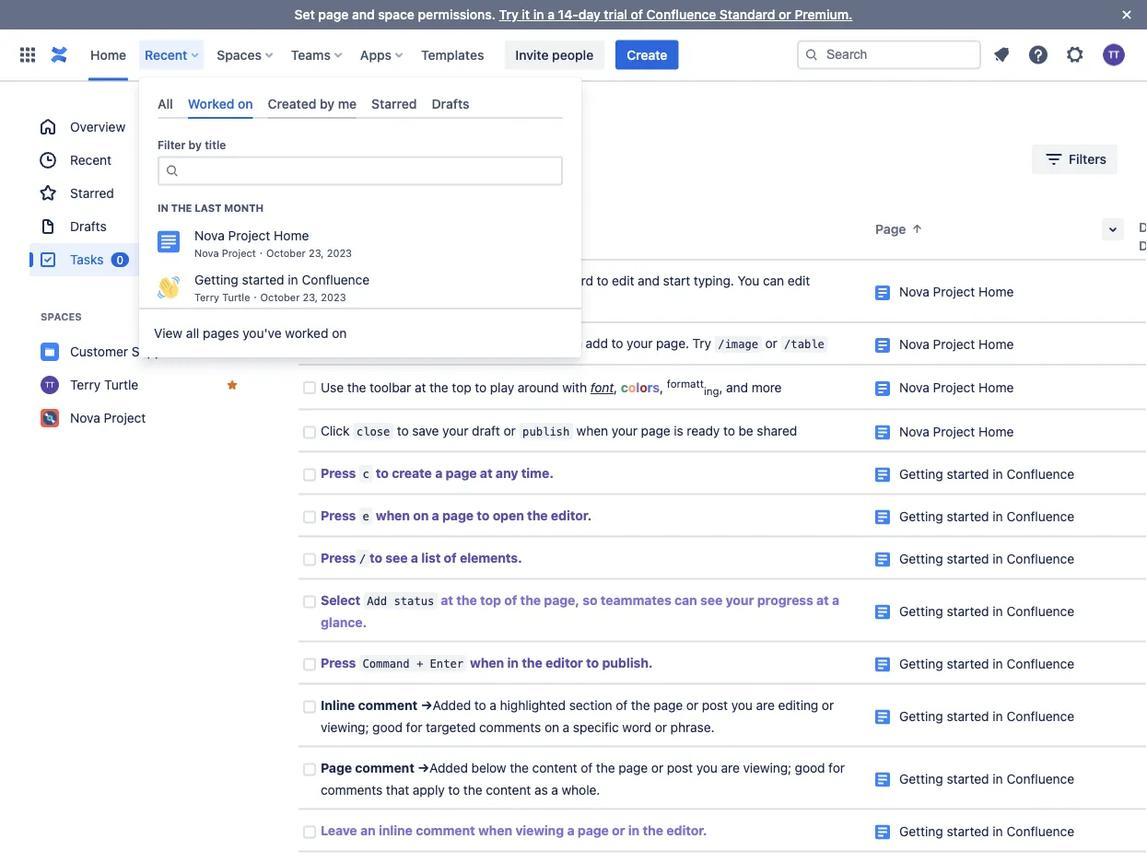 Task type: locate. For each thing, give the bounding box(es) containing it.
3 page title icon image from the top
[[875, 382, 890, 396]]

highlighted
[[500, 697, 566, 713]]

turtle down customer support
[[104, 377, 138, 392]]

add
[[586, 336, 608, 351]]

1 horizontal spatial are
[[756, 697, 775, 713]]

view all pages you've worked on
[[154, 326, 347, 341]]

to right editor
[[586, 655, 599, 670]]

0 vertical spatial comments
[[479, 720, 541, 735]]

home inside in the last month "element"
[[274, 228, 309, 243]]

the inside added to a highlighted section of the page or post you are editing or viewing; good for targeted comments on a specific word or phrase.
[[631, 697, 650, 713]]

/ for press
[[359, 552, 366, 565]]

1 vertical spatial turtle
[[104, 377, 138, 392]]

1 vertical spatial can
[[561, 336, 582, 351]]

home for use the toolbar at the top to play around with
[[979, 380, 1014, 395]]

getting started in confluence for 9th page title icon
[[899, 656, 1074, 671]]

press left e
[[321, 508, 356, 523]]

1 vertical spatial 23,
[[303, 292, 318, 304]]

see inside the at the top of the page, so teammates can see your progress at a glance.
[[700, 592, 723, 608]]

0 vertical spatial you
[[536, 336, 558, 351]]

2023 for home
[[327, 248, 352, 260]]

4 getting started in confluence link from the top
[[899, 603, 1074, 619]]

in the last month
[[158, 202, 264, 214]]

0 vertical spatial ・
[[256, 248, 266, 260]]

getting started in confluence for seventh page title icon from the bottom
[[899, 509, 1074, 524]]

a left 14-
[[547, 7, 555, 22]]

confluence image
[[48, 44, 70, 66]]

・ up terry turtle ・ october 23, 2023
[[256, 248, 266, 260]]

click up anywhere.
[[321, 273, 350, 288]]

or down the word at the bottom right of the page
[[651, 760, 663, 775]]

3 , from the left
[[719, 380, 723, 395]]

0 vertical spatial created
[[268, 96, 316, 111]]

standard
[[719, 7, 775, 22]]

below
[[471, 760, 506, 775]]

the right use
[[347, 380, 366, 395]]

page for page
[[875, 222, 906, 237]]

getting started in confluence link
[[899, 466, 1074, 481], [899, 509, 1074, 524], [899, 551, 1074, 566], [899, 603, 1074, 619], [899, 656, 1074, 671], [899, 708, 1074, 724], [899, 771, 1074, 786], [899, 824, 1074, 839]]

of right the list
[[444, 550, 457, 565]]

getting started in confluence link for fifth page title icon from the bottom
[[899, 603, 1074, 619]]

1 vertical spatial you
[[731, 697, 753, 713]]

0 vertical spatial click
[[321, 273, 350, 288]]

5 getting started in confluence link from the top
[[899, 656, 1074, 671]]

notification icon image
[[990, 44, 1013, 66]]

drafts link
[[29, 210, 251, 243]]

1 horizontal spatial created
[[416, 152, 464, 167]]

ready
[[687, 423, 720, 438]]

1 vertical spatial 2023
[[321, 292, 346, 304]]

0 vertical spatial starred
[[371, 96, 417, 111]]

8 getting started in confluence link from the top
[[899, 824, 1074, 839]]

to inside on your keyboard to edit and start typing. you can edit anywhere.
[[597, 273, 608, 288]]

1 horizontal spatial top
[[480, 592, 501, 608]]

and left "start" at the right top of the page
[[638, 273, 660, 288]]

0
[[384, 152, 392, 167], [116, 253, 123, 266]]

post inside added to a highlighted section of the page or post you are editing or viewing; good for targeted comments on a specific word or phrase.
[[702, 697, 728, 713]]

0 vertical spatial terry
[[194, 292, 219, 304]]

confluence for getting started in confluence "link" corresponding to 12th page title icon from the top
[[1007, 824, 1074, 839]]

1 horizontal spatial 0
[[384, 152, 392, 167]]

to
[[347, 152, 358, 167], [597, 273, 608, 288], [358, 336, 370, 351], [611, 336, 623, 351], [475, 380, 487, 395], [397, 423, 409, 438], [723, 423, 735, 438], [376, 465, 389, 480], [477, 508, 490, 523], [370, 550, 382, 565], [586, 655, 599, 670], [474, 697, 486, 713], [448, 782, 460, 797]]

comment down command
[[358, 697, 417, 713]]

Filter by title text field
[[185, 158, 550, 184]]

in
[[533, 7, 544, 22], [288, 272, 298, 288], [993, 466, 1003, 481], [993, 509, 1003, 524], [993, 551, 1003, 566], [993, 603, 1003, 619], [507, 655, 519, 670], [993, 656, 1003, 671], [993, 708, 1003, 724], [993, 771, 1003, 786], [628, 823, 640, 838], [993, 824, 1003, 839]]

0 horizontal spatial post
[[667, 760, 693, 775]]

customer support
[[70, 344, 179, 359]]

1 horizontal spatial drafts
[[432, 96, 469, 111]]

0 vertical spatial added
[[433, 697, 471, 713]]

on inside on your keyboard to edit and start typing. you can edit anywhere.
[[491, 273, 506, 288]]

0 vertical spatial 0
[[384, 152, 392, 167]]

worked on
[[188, 96, 253, 111]]

0 vertical spatial 23,
[[309, 248, 324, 260]]

1 horizontal spatial post
[[702, 697, 728, 713]]

use the toolbar at the top to play around with font , c o l o r s , formatt ing , and more
[[321, 377, 782, 398]]

october up "you've"
[[260, 292, 300, 304]]

2 horizontal spatial by
[[467, 152, 482, 167]]

hit
[[321, 336, 337, 351]]

1 horizontal spatial can
[[675, 592, 697, 608]]

confluence for 10th page title icon from the top's getting started in confluence "link"
[[1007, 708, 1074, 724]]

terry inside in the last month "element"
[[194, 292, 219, 304]]

page left is
[[641, 423, 670, 438]]

me up assigned to me 0
[[338, 96, 357, 111]]

by for filter by title
[[189, 139, 202, 152]]

view all pages you've worked on link
[[139, 315, 581, 352]]

1 vertical spatial ・
[[250, 292, 260, 304]]

1 vertical spatial comments
[[321, 782, 382, 797]]

1 vertical spatial page
[[321, 760, 352, 775]]

2 horizontal spatial me
[[485, 152, 503, 167]]

overview
[[70, 119, 125, 135]]

you've
[[243, 326, 282, 341]]

or
[[779, 7, 791, 22], [458, 273, 471, 288], [765, 336, 777, 351], [504, 423, 516, 438], [686, 697, 698, 713], [822, 697, 834, 713], [655, 720, 667, 735], [651, 760, 663, 775], [612, 823, 625, 838]]

created down teams
[[268, 96, 316, 111]]

page down inline
[[321, 760, 352, 775]]

2 getting started in confluence link from the top
[[899, 509, 1074, 524]]

1 vertical spatial click
[[321, 423, 350, 438]]

1 horizontal spatial by
[[320, 96, 335, 111]]

3 press from the top
[[321, 550, 356, 565]]

a inside the at the top of the page, so teammates can see your progress at a glance.
[[832, 592, 839, 608]]

1 vertical spatial content
[[532, 760, 577, 775]]

0 vertical spatial post
[[702, 697, 728, 713]]

of down the elements. at the bottom left of the page
[[504, 592, 517, 608]]

, right r
[[660, 380, 663, 395]]

tasks down the drafts link
[[70, 252, 104, 267]]

0 vertical spatial are
[[756, 697, 775, 713]]

✏️
[[442, 273, 455, 288]]

tasks
[[280, 114, 316, 127], [70, 252, 104, 267]]

the left types
[[414, 336, 433, 351]]

font
[[590, 380, 614, 395]]

2 , from the left
[[660, 380, 663, 395]]

starred
[[371, 96, 417, 111], [70, 186, 114, 201]]

getting started in confluence for seventh page title icon
[[899, 551, 1074, 566]]

/table
[[784, 338, 824, 351]]

14-
[[558, 7, 578, 22]]

of inside added below the content of the page or post you are viewing; good for comments that apply to the content as a whole.
[[581, 760, 593, 775]]

2 press from the top
[[321, 508, 356, 523]]

0 horizontal spatial me
[[338, 96, 357, 111]]

can
[[763, 273, 784, 288], [561, 336, 582, 351], [675, 592, 697, 608]]

7 page title icon image from the top
[[875, 552, 890, 567]]

・ up view all pages you've worked on
[[250, 292, 260, 304]]

in
[[158, 202, 169, 214]]

/ inside press / to see a list of elements.
[[359, 552, 366, 565]]

turtle inside in the last month "element"
[[222, 292, 250, 304]]

0 vertical spatial spaces
[[217, 47, 262, 62]]

banner
[[0, 29, 1147, 81]]

tab list down apps
[[150, 88, 570, 119]]

tab list up description on the top of the page
[[258, 145, 531, 174]]

2 vertical spatial can
[[675, 592, 697, 608]]

customer
[[70, 344, 128, 359]]

added up apply
[[430, 760, 468, 775]]

nova project home for to see all the types of content you can add to your page. try
[[899, 337, 1014, 352]]

→ for page comment →
[[418, 760, 430, 775]]

1 getting started in confluence link from the top
[[899, 466, 1074, 481]]

good down editing
[[795, 760, 825, 775]]

1 horizontal spatial page
[[875, 222, 906, 237]]

getting started in confluence link for 11th page title icon from the top of the page
[[899, 771, 1074, 786]]

the up the whole.
[[596, 760, 615, 775]]

home for click the pencil icon ✏️ or
[[979, 284, 1014, 299]]

2 vertical spatial comment
[[416, 823, 475, 838]]

to right keyboard
[[597, 273, 608, 288]]

confluence for getting started in confluence "link" corresponding to fifth page title icon from the bottom
[[1007, 603, 1074, 619]]

inline
[[379, 823, 413, 838]]

group
[[29, 111, 251, 276]]

you left editing
[[731, 697, 753, 713]]

0 horizontal spatial are
[[721, 760, 740, 775]]

2 click from the top
[[321, 423, 350, 438]]

1 vertical spatial are
[[721, 760, 740, 775]]

1 vertical spatial see
[[385, 550, 408, 565]]

1 horizontal spatial tasks
[[280, 114, 316, 127]]

1 horizontal spatial starred
[[371, 96, 417, 111]]

added
[[433, 697, 471, 713], [430, 760, 468, 775]]

6 getting started in confluence link from the top
[[899, 708, 1074, 724]]

2023 up worked
[[321, 292, 346, 304]]

top down the elements. at the bottom left of the page
[[480, 592, 501, 608]]

created left 18
[[416, 152, 464, 167]]

23, down description on the top of the page
[[309, 248, 324, 260]]

good inside added to a highlighted section of the page or post you are editing or viewing; good for targeted comments on a specific word or phrase.
[[372, 720, 403, 735]]

2 horizontal spatial ,
[[719, 380, 723, 395]]

o left the s
[[640, 380, 647, 395]]

when left viewing in the left bottom of the page
[[478, 823, 512, 838]]

1 press from the top
[[321, 465, 356, 480]]

to left "open"
[[477, 508, 490, 523]]

turtle up create a space image on the left top
[[222, 292, 250, 304]]

0 horizontal spatial recent
[[70, 152, 112, 168]]

o
[[628, 380, 636, 395], [640, 380, 647, 395]]

getting started in confluence link for 10th page title icon from the top
[[899, 708, 1074, 724]]

last
[[195, 202, 221, 214]]

page down the word at the bottom right of the page
[[618, 760, 648, 775]]

spaces up customer
[[41, 311, 82, 323]]

page
[[318, 7, 349, 22], [641, 423, 670, 438], [446, 465, 477, 480], [442, 508, 474, 523], [653, 697, 683, 713], [618, 760, 648, 775], [578, 823, 609, 838]]

8 page title icon image from the top
[[875, 605, 890, 620]]

1 horizontal spatial for
[[828, 760, 845, 775]]

content up as on the bottom
[[532, 760, 577, 775]]

try right page.
[[692, 336, 711, 351]]

turtle for terry turtle ・ october 23, 2023
[[222, 292, 250, 304]]

turtle for terry turtle
[[104, 377, 138, 392]]

as
[[534, 782, 548, 797]]

0 right the assigned
[[384, 152, 392, 167]]

1 vertical spatial 0
[[116, 253, 123, 266]]

all
[[186, 326, 199, 341], [397, 336, 410, 351]]

c up e
[[363, 467, 369, 480]]

recent down overview
[[70, 152, 112, 168]]

1 vertical spatial post
[[667, 760, 693, 775]]

2 horizontal spatial can
[[763, 273, 784, 288]]

tab list
[[150, 88, 570, 119], [258, 145, 531, 174]]

drafts down starred link
[[70, 219, 107, 234]]

home for hit
[[979, 337, 1014, 352]]

banner containing home
[[0, 29, 1147, 81]]

the up save
[[429, 380, 448, 395]]

the left page,
[[520, 592, 541, 608]]

confluence for 8th page title icon from the bottom's getting started in confluence "link"
[[1007, 466, 1074, 481]]

around
[[518, 380, 559, 395]]

3 nova project home link from the top
[[899, 380, 1014, 395]]

1 vertical spatial comment
[[355, 760, 414, 775]]

nova project home for to save your draft or
[[899, 424, 1014, 439]]

terry down customer
[[70, 377, 101, 392]]

10 page title icon image from the top
[[875, 710, 890, 725]]

getting started in confluence link for seventh page title icon
[[899, 551, 1074, 566]]

0 horizontal spatial edit
[[612, 273, 634, 288]]

4 press from the top
[[321, 655, 356, 670]]

0 vertical spatial turtle
[[222, 292, 250, 304]]

3 getting started in confluence link from the top
[[899, 551, 1074, 566]]

0 horizontal spatial ,
[[614, 380, 617, 395]]

of up the whole.
[[581, 760, 593, 775]]

0 horizontal spatial turtle
[[104, 377, 138, 392]]

2 edit from the left
[[788, 273, 810, 288]]

1 horizontal spatial c
[[621, 380, 628, 395]]

me for created by me 18
[[485, 152, 503, 167]]

c left l
[[621, 380, 628, 395]]

of inside the at the top of the page, so teammates can see your progress at a glance.
[[504, 592, 517, 608]]

1 vertical spatial →
[[418, 760, 430, 775]]

2 nova project home link from the top
[[899, 337, 1014, 352]]

me left 18
[[485, 152, 503, 167]]

can right teammates on the right
[[675, 592, 697, 608]]

1 vertical spatial starred
[[70, 186, 114, 201]]

1 horizontal spatial you
[[696, 760, 718, 775]]

of right trial
[[631, 7, 643, 22]]

page down the whole.
[[578, 823, 609, 838]]

to up targeted at the bottom left of page
[[474, 697, 486, 713]]

viewing;
[[321, 720, 369, 735], [743, 760, 791, 775]]

worked
[[188, 96, 234, 111]]

your left keyboard
[[509, 273, 535, 288]]

a left specific at the bottom of page
[[563, 720, 570, 735]]

home link
[[85, 40, 132, 70]]

0 vertical spatial for
[[406, 720, 422, 735]]

1 horizontal spatial /
[[359, 552, 366, 565]]

added up targeted at the bottom left of page
[[433, 697, 471, 713]]

1 vertical spatial /
[[359, 552, 366, 565]]

press for see
[[321, 550, 356, 565]]

0 horizontal spatial by
[[189, 139, 202, 152]]

/ inside hit / to see all the types of content you can add to your page. try /image or /table
[[344, 338, 351, 351]]

you up use the toolbar at the top to play around with font , c o l o r s , formatt ing , and more
[[536, 336, 558, 351]]

help icon image
[[1027, 44, 1049, 66]]

0 vertical spatial /
[[344, 338, 351, 351]]

0 horizontal spatial comments
[[321, 782, 382, 797]]

press left create
[[321, 465, 356, 480]]

set
[[294, 7, 315, 22]]

1 click from the top
[[321, 273, 350, 288]]

1 horizontal spatial edit
[[788, 273, 810, 288]]

1 vertical spatial viewing;
[[743, 760, 791, 775]]

command
[[363, 657, 410, 670]]

group containing overview
[[29, 111, 251, 276]]

confluence for getting started in confluence "link" related to 9th page title icon
[[1007, 656, 1074, 671]]

0 horizontal spatial terry
[[70, 377, 101, 392]]

viewing; down inline
[[321, 720, 369, 735]]

,
[[614, 380, 617, 395], [660, 380, 663, 395], [719, 380, 723, 395]]

added inside added below the content of the page or post you are viewing; good for comments that apply to the content as a whole.
[[430, 760, 468, 775]]

home for click
[[979, 424, 1014, 439]]

recent
[[145, 47, 187, 62], [70, 152, 112, 168]]

comment for that
[[355, 760, 414, 775]]

add
[[367, 594, 387, 608]]

october
[[266, 248, 306, 260], [260, 292, 300, 304]]

and right 'ing' at the right of page
[[726, 380, 748, 395]]

editor
[[545, 655, 583, 670]]

9 page title icon image from the top
[[875, 657, 890, 672]]

comments down page comment →
[[321, 782, 382, 797]]

your profile and preferences image
[[1103, 44, 1125, 66]]

・
[[256, 248, 266, 260], [250, 292, 260, 304]]

apply
[[413, 782, 445, 797]]

1 vertical spatial editor.
[[666, 823, 707, 838]]

/ right hit
[[344, 338, 351, 351]]

1 , from the left
[[614, 380, 617, 395]]

top left the play
[[452, 380, 471, 395]]

click for click the pencil icon ✏️ or
[[321, 273, 350, 288]]

toolbar
[[370, 380, 411, 395]]

getting
[[194, 272, 238, 288], [899, 466, 943, 481], [899, 509, 943, 524], [899, 551, 943, 566], [899, 603, 943, 619], [899, 656, 943, 671], [899, 708, 943, 724], [899, 771, 943, 786], [899, 824, 943, 839]]

0 horizontal spatial you
[[536, 336, 558, 351]]

started inside in the last month "element"
[[242, 272, 284, 288]]

confluence
[[646, 7, 716, 22], [302, 272, 370, 288], [1007, 466, 1074, 481], [1007, 509, 1074, 524], [1007, 551, 1074, 566], [1007, 603, 1074, 619], [1007, 656, 1074, 671], [1007, 708, 1074, 724], [1007, 771, 1074, 786], [1007, 824, 1074, 839]]

0 down the drafts link
[[116, 253, 123, 266]]

2 horizontal spatial and
[[726, 380, 748, 395]]

project
[[228, 228, 270, 243], [222, 248, 256, 260], [933, 284, 975, 299], [933, 337, 975, 352], [933, 380, 975, 395], [104, 410, 146, 426], [933, 424, 975, 439]]

me for assigned to me 0
[[362, 152, 380, 167]]

0 vertical spatial try
[[499, 7, 518, 22]]

0 vertical spatial viewing;
[[321, 720, 369, 735]]

elements.
[[460, 550, 522, 565]]

nova project home link for or
[[899, 337, 1014, 352]]

getting started in confluence link for 9th page title icon
[[899, 656, 1074, 671]]

terry for terry turtle ・ october 23, 2023
[[194, 292, 219, 304]]

for inside added below the content of the page or post you are viewing; good for comments that apply to the content as a whole.
[[828, 760, 845, 775]]

or right '✏️'
[[458, 273, 471, 288]]

page
[[875, 222, 906, 237], [321, 760, 352, 775]]

at right toolbar
[[415, 380, 426, 395]]

0 horizontal spatial try
[[499, 7, 518, 22]]

pencil
[[375, 273, 411, 288]]

c
[[621, 380, 628, 395], [363, 467, 369, 480]]

0 horizontal spatial o
[[628, 380, 636, 395]]

0 horizontal spatial c
[[363, 467, 369, 480]]

getting started in confluence for 12th page title icon from the top
[[899, 824, 1074, 839]]

to inside tab list
[[347, 152, 358, 167]]

1 page title icon image from the top
[[875, 286, 890, 300]]

1 vertical spatial tasks
[[70, 252, 104, 267]]

me
[[338, 96, 357, 111], [362, 152, 380, 167], [485, 152, 503, 167]]

1 vertical spatial good
[[795, 760, 825, 775]]

space
[[378, 7, 414, 22]]

:wave: image
[[158, 277, 180, 299], [158, 277, 180, 299]]

create
[[627, 47, 667, 62]]

top
[[452, 380, 471, 395], [480, 592, 501, 608]]

, right the formatt
[[719, 380, 723, 395]]

→ for inline comment →
[[421, 697, 433, 713]]

in inside "element"
[[288, 272, 298, 288]]

created for created by me
[[268, 96, 316, 111]]

a right progress
[[832, 592, 839, 608]]

comment down apply
[[416, 823, 475, 838]]

tasks inside group
[[70, 252, 104, 267]]

0 vertical spatial page
[[875, 222, 906, 237]]

comment up that
[[355, 760, 414, 775]]

page title icon image
[[875, 286, 890, 300], [875, 338, 890, 353], [875, 382, 890, 396], [875, 425, 890, 440], [875, 468, 890, 482], [875, 510, 890, 525], [875, 552, 890, 567], [875, 605, 890, 620], [875, 657, 890, 672], [875, 710, 890, 725], [875, 772, 890, 787], [875, 825, 890, 840]]

by for created by me 18
[[467, 152, 482, 167]]

by
[[320, 96, 335, 111], [189, 139, 202, 152], [467, 152, 482, 167]]

page right set
[[318, 7, 349, 22]]

comments
[[479, 720, 541, 735], [321, 782, 382, 797]]

0 vertical spatial →
[[421, 697, 433, 713]]

0 horizontal spatial created
[[268, 96, 316, 111]]

terry turtle
[[70, 377, 138, 392]]

press / to see a list of elements.
[[321, 550, 522, 565]]

getting started in confluence link for 12th page title icon from the top
[[899, 824, 1074, 839]]

2023 for in
[[321, 292, 346, 304]]

nova project home link for ,
[[899, 380, 1014, 395]]

0 vertical spatial can
[[763, 273, 784, 288]]

click
[[321, 273, 350, 288], [321, 423, 350, 438]]

good down inline comment →
[[372, 720, 403, 735]]

1 vertical spatial october
[[260, 292, 300, 304]]

4 nova project home link from the top
[[899, 424, 1014, 439]]

can inside on your keyboard to edit and start typing. you can edit anywhere.
[[763, 273, 784, 288]]

top inside use the toolbar at the top to play around with font , c o l o r s , formatt ing , and more
[[452, 380, 471, 395]]

12 page title icon image from the top
[[875, 825, 890, 840]]

2 vertical spatial see
[[700, 592, 723, 608]]

press for on
[[321, 508, 356, 523]]

0 horizontal spatial /
[[344, 338, 351, 351]]

nova project home link for when your page is ready to be shared
[[899, 424, 1014, 439]]

you for can
[[536, 336, 558, 351]]

leave
[[321, 823, 357, 838]]

by down teams popup button
[[320, 96, 335, 111]]

you down phrase.
[[696, 760, 718, 775]]

1 horizontal spatial me
[[362, 152, 380, 167]]

c inside use the toolbar at the top to play around with font , c o l o r s , formatt ing , and more
[[621, 380, 628, 395]]

or right the /image
[[765, 336, 777, 351]]

post inside added below the content of the page or post you are viewing; good for comments that apply to the content as a whole.
[[667, 760, 693, 775]]

2 page title icon image from the top
[[875, 338, 890, 353]]

try it in a 14-day trial of confluence standard or premium. link
[[499, 7, 853, 22]]

starred down global element
[[371, 96, 417, 111]]

comments inside added to a highlighted section of the page or post you are editing or viewing; good for targeted comments on a specific word or phrase.
[[479, 720, 541, 735]]

1 nova project home link from the top
[[899, 284, 1014, 299]]

added for page comment →
[[430, 760, 468, 775]]

0 vertical spatial drafts
[[432, 96, 469, 111]]

or inside added below the content of the page or post you are viewing; good for comments that apply to the content as a whole.
[[651, 760, 663, 775]]

1 vertical spatial recent
[[70, 152, 112, 168]]

and left space
[[352, 7, 375, 22]]

try
[[499, 7, 518, 22], [692, 336, 711, 351]]

1 vertical spatial drafts
[[70, 219, 107, 234]]

added for inline comment →
[[433, 697, 471, 713]]

added inside added to a highlighted section of the page or post you are editing or viewing; good for targeted comments on a specific word or phrase.
[[433, 697, 471, 713]]

create link
[[616, 40, 678, 70]]

a
[[547, 7, 555, 22], [435, 465, 442, 480], [432, 508, 439, 523], [411, 550, 418, 565], [832, 592, 839, 608], [490, 697, 497, 713], [563, 720, 570, 735], [551, 782, 558, 797], [567, 823, 574, 838]]

0 horizontal spatial viewing;
[[321, 720, 369, 735]]

you inside added below the content of the page or post you are viewing; good for comments that apply to the content as a whole.
[[696, 760, 718, 775]]

good inside added below the content of the page or post you are viewing; good for comments that apply to the content as a whole.
[[795, 760, 825, 775]]

nova project home inside in the last month "element"
[[194, 228, 309, 243]]

0 vertical spatial october
[[266, 248, 306, 260]]

11 page title icon image from the top
[[875, 772, 890, 787]]

1 vertical spatial c
[[363, 467, 369, 480]]

permissions.
[[418, 7, 496, 22]]

0 horizontal spatial page
[[321, 760, 352, 775]]

the right "below"
[[510, 760, 529, 775]]

1 vertical spatial and
[[638, 273, 660, 288]]

1 vertical spatial for
[[828, 760, 845, 775]]

getting started in confluence for 11th page title icon from the top of the page
[[899, 771, 1074, 786]]

→
[[421, 697, 433, 713], [418, 760, 430, 775]]

/image
[[718, 338, 758, 351]]

in the last month element
[[139, 223, 581, 308]]

7 getting started in confluence link from the top
[[899, 771, 1074, 786]]

getting started in confluence link for 8th page title icon from the bottom
[[899, 466, 1074, 481]]

and inside use the toolbar at the top to play around with font , c o l o r s , formatt ing , and more
[[726, 380, 748, 395]]

click left close
[[321, 423, 350, 438]]

drafts inside tab list
[[432, 96, 469, 111]]

5 page title icon image from the top
[[875, 468, 890, 482]]

0 vertical spatial comment
[[358, 697, 417, 713]]



Task type: vqa. For each thing, say whether or not it's contained in the screenshot.
an
yes



Task type: describe. For each thing, give the bounding box(es) containing it.
0 horizontal spatial can
[[561, 336, 582, 351]]

status
[[394, 594, 434, 608]]

phrase.
[[670, 720, 714, 735]]

getting started in confluence for fifth page title icon from the bottom
[[899, 603, 1074, 619]]

premium.
[[795, 7, 853, 22]]

recent inside group
[[70, 152, 112, 168]]

terry for terry turtle
[[70, 377, 101, 392]]

23, for home
[[309, 248, 324, 260]]

0 horizontal spatial all
[[186, 326, 199, 341]]

home inside 'link'
[[90, 47, 126, 62]]

of right types
[[472, 336, 484, 351]]

press for enter
[[321, 655, 356, 670]]

a right viewing in the left bottom of the page
[[567, 823, 574, 838]]

close image
[[1116, 4, 1138, 26]]

people
[[552, 47, 594, 62]]

at right status
[[441, 592, 453, 608]]

an
[[360, 823, 376, 838]]

or right the word at the bottom right of the page
[[655, 720, 667, 735]]

anywhere.
[[321, 295, 381, 310]]

1 vertical spatial try
[[692, 336, 711, 351]]

at inside use the toolbar at the top to play around with font , c o l o r s , formatt ing , and more
[[415, 380, 426, 395]]

support
[[132, 344, 179, 359]]

settings icon image
[[1064, 44, 1086, 66]]

trial
[[604, 7, 627, 22]]

the down added below the content of the page or post you are viewing; good for comments that apply to the content as a whole.
[[643, 823, 663, 838]]

with
[[562, 380, 587, 395]]

6 page title icon image from the top
[[875, 510, 890, 525]]

when right 'enter'
[[470, 655, 504, 670]]

tab list containing assigned to me
[[258, 145, 531, 174]]

1 horizontal spatial all
[[397, 336, 410, 351]]

unstar this space image
[[225, 378, 240, 392]]

・ for project
[[256, 248, 266, 260]]

me for created by me
[[338, 96, 357, 111]]

invite people button
[[504, 40, 605, 70]]

of inside added to a highlighted section of the page or post you are editing or viewing; good for targeted comments on a specific word or phrase.
[[616, 697, 628, 713]]

by for created by me
[[320, 96, 335, 111]]

all
[[158, 96, 173, 111]]

and inside on your keyboard to edit and start typing. you can edit anywhere.
[[638, 273, 660, 288]]

the up anywhere.
[[353, 273, 372, 288]]

close
[[356, 425, 390, 438]]

the right in
[[171, 202, 192, 214]]

ing
[[704, 385, 719, 398]]

your inside the at the top of the page, so teammates can see your progress at a glance.
[[726, 592, 754, 608]]

templates link
[[416, 40, 490, 70]]

typing.
[[694, 273, 734, 288]]

play
[[490, 380, 514, 395]]

filters button
[[1032, 145, 1118, 174]]

hit / to see all the types of content you can add to your page. try /image or /table
[[321, 336, 824, 351]]

save
[[412, 423, 439, 438]]

pages
[[203, 326, 239, 341]]

specific
[[573, 720, 619, 735]]

spaces inside popup button
[[217, 47, 262, 62]]

editing
[[778, 697, 818, 713]]

comments inside added below the content of the page or post you are viewing; good for comments that apply to the content as a whole.
[[321, 782, 382, 797]]

viewing; inside added below the content of the page or post you are viewing; good for comments that apply to the content as a whole.
[[743, 760, 791, 775]]

at right progress
[[816, 592, 829, 608]]

when right e
[[376, 508, 410, 523]]

filters
[[1069, 152, 1106, 167]]

or right draft
[[504, 423, 516, 438]]

the left editor
[[522, 655, 542, 670]]

23, for in
[[303, 292, 318, 304]]

to inside added below the content of the page or post you are viewing; good for comments that apply to the content as a whole.
[[448, 782, 460, 797]]

c inside press c to create a page at any time.
[[363, 467, 369, 480]]

a left highlighted
[[490, 697, 497, 713]]

nova project ・ october 23, 2023
[[194, 248, 352, 260]]

you for are
[[696, 760, 718, 775]]

/ for hit
[[344, 338, 351, 351]]

comment for good
[[358, 697, 417, 713]]

the down the elements. at the bottom left of the page
[[456, 592, 477, 608]]

spaces button
[[211, 40, 280, 70]]

0 horizontal spatial editor.
[[551, 508, 592, 523]]

teams
[[291, 47, 331, 62]]

top inside the at the top of the page, so teammates can see your progress at a glance.
[[480, 592, 501, 608]]

to inside added to a highlighted section of the page or post you are editing or viewing; good for targeted comments on a specific word or phrase.
[[474, 697, 486, 713]]

filter
[[158, 139, 186, 152]]

on inside tab list
[[238, 96, 253, 111]]

press for create
[[321, 465, 356, 480]]

create a space image
[[221, 306, 243, 328]]

enter
[[430, 657, 463, 670]]

use
[[321, 380, 344, 395]]

time.
[[521, 465, 554, 480]]

your right save
[[442, 423, 468, 438]]

a left the list
[[411, 550, 418, 565]]

confluence for getting started in confluence "link" for seventh page title icon
[[1007, 551, 1074, 566]]

nova project home for ,
[[899, 380, 1014, 395]]

confluence for getting started in confluence "link" associated with 11th page title icon from the top of the page
[[1007, 771, 1074, 786]]

the down "below"
[[463, 782, 482, 797]]

see for all
[[373, 336, 394, 351]]

click close to save your draft or publish when your page is ready to be shared
[[321, 423, 797, 438]]

to inside use the toolbar at the top to play around with font , c o l o r s , formatt ing , and more
[[475, 380, 487, 395]]

0 horizontal spatial 0
[[116, 253, 123, 266]]

confluence image
[[48, 44, 70, 66]]

1 horizontal spatial editor.
[[666, 823, 707, 838]]

teammates
[[601, 592, 671, 608]]

page down press c to create a page at any time.
[[442, 508, 474, 523]]

getting inside in the last month "element"
[[194, 272, 238, 288]]

or down added below the content of the page or post you are viewing; good for comments that apply to the content as a whole.
[[612, 823, 625, 838]]

page comment →
[[321, 760, 430, 775]]

are inside added to a highlighted section of the page or post you are editing or viewing; good for targeted comments on a specific word or phrase.
[[756, 697, 775, 713]]

day
[[578, 7, 600, 22]]

4 page title icon image from the top
[[875, 425, 890, 440]]

0 vertical spatial tasks
[[280, 114, 316, 127]]

your down l
[[611, 423, 637, 438]]

tab list containing all
[[150, 88, 570, 119]]

select add status
[[321, 592, 434, 608]]

a inside added below the content of the page or post you are viewing; good for comments that apply to the content as a whole.
[[551, 782, 558, 797]]

at left any
[[480, 465, 492, 480]]

more
[[752, 380, 782, 395]]

added below the content of the page or post you are viewing; good for comments that apply to the content as a whole.
[[321, 760, 848, 797]]

the right "open"
[[527, 508, 548, 523]]

recent inside dropdown button
[[145, 47, 187, 62]]

press c to create a page at any time.
[[321, 465, 554, 480]]

viewing
[[515, 823, 564, 838]]

october for in
[[260, 292, 300, 304]]

view
[[154, 326, 183, 341]]

created for created by me 18
[[416, 152, 464, 167]]

getting started in confluence for 8th page title icon from the bottom
[[899, 466, 1074, 481]]

to up "select add status"
[[370, 550, 382, 565]]

recent link
[[29, 144, 251, 177]]

0 vertical spatial content
[[488, 336, 533, 351]]

l
[[636, 380, 640, 395]]

appswitcher icon image
[[17, 44, 39, 66]]

a down press c to create a page at any time.
[[432, 508, 439, 523]]

for inside added to a highlighted section of the page or post you are editing or viewing; good for targeted comments on a specific word or phrase.
[[406, 720, 422, 735]]

overview link
[[29, 111, 251, 144]]

confluence inside in the last month "element"
[[302, 272, 370, 288]]

any
[[496, 465, 518, 480]]

viewing; inside added to a highlighted section of the page or post you are editing or viewing; good for targeted comments on a specific word or phrase.
[[321, 720, 369, 735]]

publish
[[522, 425, 570, 438]]

inline
[[321, 697, 355, 713]]

formatt
[[667, 377, 704, 390]]

click for click close to save your draft or publish when your page is ready to be shared
[[321, 423, 350, 438]]

getting started in confluence inside in the last month "element"
[[194, 272, 370, 288]]

templates
[[421, 47, 484, 62]]

r
[[647, 380, 653, 395]]

icon
[[414, 273, 439, 288]]

create
[[392, 465, 432, 480]]

when down font
[[576, 423, 608, 438]]

whole.
[[562, 782, 600, 797]]

1 edit from the left
[[612, 273, 634, 288]]

progress
[[757, 592, 813, 608]]

page inside added below the content of the page or post you are viewing; good for comments that apply to the content as a whole.
[[618, 760, 648, 775]]

assigned to me 0
[[288, 152, 392, 167]]

word
[[622, 720, 651, 735]]

getting started in confluence for 10th page title icon from the top
[[899, 708, 1074, 724]]

page,
[[544, 592, 579, 608]]

your left page.
[[627, 336, 653, 351]]

to left save
[[397, 423, 409, 438]]

october for home
[[266, 248, 306, 260]]

to right add
[[611, 336, 623, 351]]

0 horizontal spatial drafts
[[70, 219, 107, 234]]

glance.
[[321, 614, 367, 630]]

month
[[224, 202, 264, 214]]

ascending sorting icon page image
[[910, 221, 925, 236]]

customer support link
[[29, 335, 251, 369]]

starred link
[[29, 177, 251, 210]]

so
[[583, 592, 597, 608]]

terry turtle ・ october 23, 2023
[[194, 292, 346, 304]]

page for page comment →
[[321, 760, 352, 775]]

getting started in confluence link for seventh page title icon from the bottom
[[899, 509, 1074, 524]]

1 vertical spatial spaces
[[41, 311, 82, 323]]

publish.
[[602, 655, 653, 670]]

or right editing
[[822, 697, 834, 713]]

・ for started
[[250, 292, 260, 304]]

it
[[522, 7, 530, 22]]

apps
[[360, 47, 392, 62]]

your inside on your keyboard to edit and start typing. you can edit anywhere.
[[509, 273, 535, 288]]

filter by title
[[158, 139, 226, 152]]

starred inside group
[[70, 186, 114, 201]]

page up press e when on a page to open the editor. on the bottom of the page
[[446, 465, 477, 480]]

global element
[[11, 29, 793, 81]]

or right standard
[[779, 7, 791, 22]]

start
[[663, 273, 690, 288]]

leave an inline comment when viewing a page or in the editor.
[[321, 823, 707, 838]]

1 o from the left
[[628, 380, 636, 395]]

2 vertical spatial content
[[486, 782, 531, 797]]

Search field
[[797, 40, 981, 70]]

list
[[421, 550, 441, 565]]

to left create
[[376, 465, 389, 480]]

see for a
[[385, 550, 408, 565]]

2 o from the left
[[640, 380, 647, 395]]

0 vertical spatial and
[[352, 7, 375, 22]]

search image
[[804, 47, 819, 62]]

apps button
[[355, 40, 410, 70]]

on inside added to a highlighted section of the page or post you are editing or viewing; good for targeted comments on a specific word or phrase.
[[544, 720, 559, 735]]

can inside the at the top of the page, so teammates can see your progress at a glance.
[[675, 592, 697, 608]]

confluence for seventh page title icon from the bottom getting started in confluence "link"
[[1007, 509, 1074, 524]]

title
[[205, 139, 226, 152]]

is
[[674, 423, 683, 438]]

worked
[[285, 326, 328, 341]]

0 inside tab list
[[384, 152, 392, 167]]

you inside added to a highlighted section of the page or post you are editing or viewing; good for targeted comments on a specific word or phrase.
[[731, 697, 753, 713]]

page inside added to a highlighted section of the page or post you are editing or viewing; good for targeted comments on a specific word or phrase.
[[653, 697, 683, 713]]

recent button
[[139, 40, 206, 70]]

unstar this space image
[[225, 345, 240, 359]]

to left be
[[723, 423, 735, 438]]

starred inside tab list
[[371, 96, 417, 111]]

18
[[507, 152, 522, 167]]

+
[[416, 657, 423, 670]]

be
[[738, 423, 753, 438]]

or up phrase.
[[686, 697, 698, 713]]

are inside added below the content of the page or post you are viewing; good for comments that apply to the content as a whole.
[[721, 760, 740, 775]]

a right create
[[435, 465, 442, 480]]

press command + enter when in the editor to publish.
[[321, 655, 653, 670]]

to right hit
[[358, 336, 370, 351]]

select
[[321, 592, 360, 608]]



